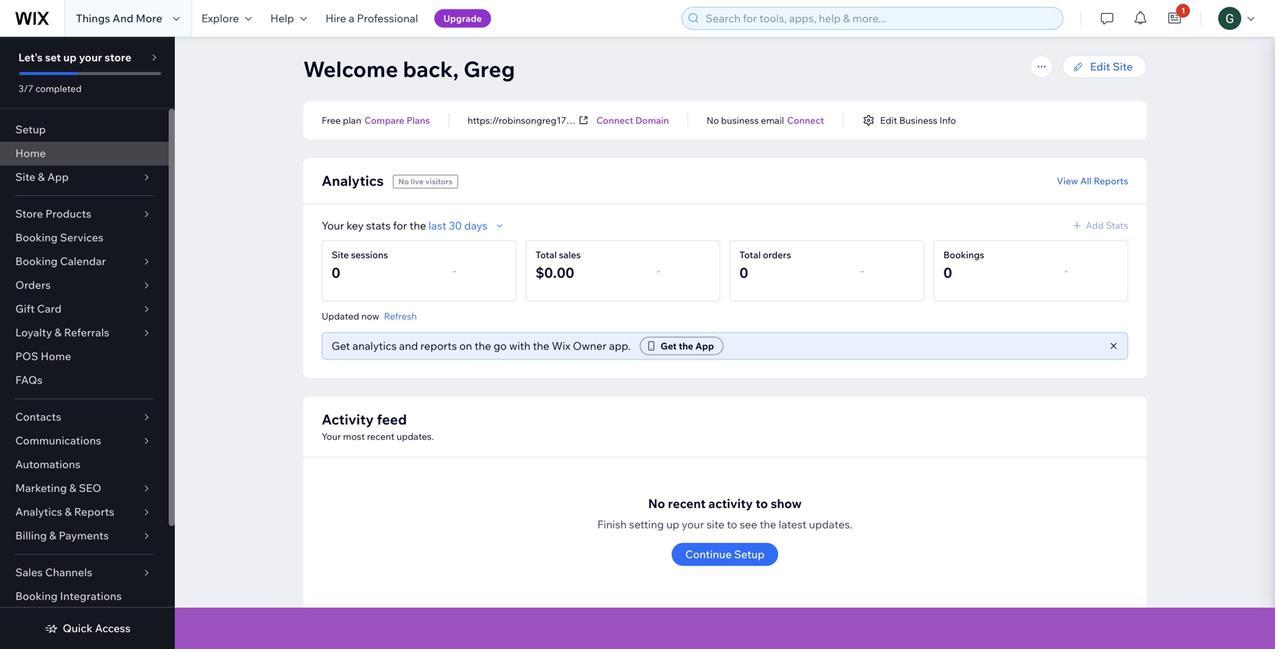 Task type: locate. For each thing, give the bounding box(es) containing it.
1 horizontal spatial setup
[[734, 548, 765, 562]]

on
[[460, 339, 472, 353]]

loyalty
[[15, 326, 52, 339]]

live
[[411, 177, 424, 186]]

1 vertical spatial updates.
[[809, 518, 853, 532]]

to left see
[[727, 518, 738, 532]]

Search for tools, apps, help & more... field
[[701, 8, 1059, 29]]

0 vertical spatial analytics
[[322, 172, 384, 189]]

site inside dropdown button
[[15, 170, 35, 184]]

0 vertical spatial edit
[[1091, 60, 1111, 73]]

add stats button
[[1070, 219, 1129, 232]]

1 vertical spatial edit
[[881, 115, 898, 126]]

0 vertical spatial app
[[47, 170, 69, 184]]

1 vertical spatial site
[[15, 170, 35, 184]]

booking inside booking integrations link
[[15, 590, 58, 603]]

contacts button
[[0, 406, 169, 430]]

home down loyalty & referrals
[[41, 350, 71, 363]]

setup down the 3/7
[[15, 123, 46, 136]]

get right 'app.'
[[661, 341, 677, 352]]

0 horizontal spatial recent
[[367, 431, 395, 443]]

0 horizontal spatial analytics
[[15, 506, 62, 519]]

no left live on the left of the page
[[399, 177, 409, 186]]

setting
[[629, 518, 664, 532]]

the left wix
[[533, 339, 550, 353]]

your left store
[[79, 51, 102, 64]]

0
[[332, 264, 341, 282], [740, 264, 749, 282], [944, 264, 953, 282]]

0 for site
[[332, 264, 341, 282]]

no inside no recent activity to show finish setting up your site to see the latest updates.
[[649, 496, 666, 512]]

1 vertical spatial recent
[[668, 496, 706, 512]]

seo
[[79, 482, 101, 495]]

1 horizontal spatial your
[[682, 518, 705, 532]]

0 horizontal spatial setup
[[15, 123, 46, 136]]

welcome
[[303, 56, 398, 82]]

0 vertical spatial recent
[[367, 431, 395, 443]]

0 vertical spatial updates.
[[397, 431, 434, 443]]

analytics inside dropdown button
[[15, 506, 62, 519]]

pos home link
[[0, 345, 169, 369]]

0 vertical spatial reports
[[1094, 175, 1129, 187]]

1 horizontal spatial updates.
[[809, 518, 853, 532]]

& for billing
[[49, 529, 56, 543]]

booking integrations link
[[0, 585, 169, 609]]

site & app button
[[0, 166, 169, 189]]

1 vertical spatial your
[[322, 431, 341, 443]]

your left key
[[322, 219, 344, 232]]

automations
[[15, 458, 80, 471]]

explore
[[202, 12, 239, 25]]

gift card button
[[0, 298, 169, 321]]

your
[[322, 219, 344, 232], [322, 431, 341, 443]]

booking for booking calendar
[[15, 255, 58, 268]]

1 vertical spatial your
[[682, 518, 705, 532]]

0 horizontal spatial site
[[15, 170, 35, 184]]

get down updated
[[332, 339, 350, 353]]

activity
[[709, 496, 753, 512]]

2 your from the top
[[322, 431, 341, 443]]

analytics down marketing on the bottom of page
[[15, 506, 62, 519]]

for
[[393, 219, 407, 232]]

quick access button
[[44, 622, 131, 636]]

let's
[[18, 51, 43, 64]]

3 booking from the top
[[15, 590, 58, 603]]

the right 'app.'
[[679, 341, 694, 352]]

& inside dropdown button
[[65, 506, 72, 519]]

finish
[[598, 518, 627, 532]]

& up store products
[[38, 170, 45, 184]]

1 horizontal spatial 0
[[740, 264, 749, 282]]

up right set
[[63, 51, 77, 64]]

0 vertical spatial booking
[[15, 231, 58, 244]]

site & app
[[15, 170, 69, 184]]

marketing & seo
[[15, 482, 101, 495]]

0 horizontal spatial 0
[[332, 264, 341, 282]]

booking services link
[[0, 226, 169, 250]]

up right setting
[[667, 518, 680, 532]]

sidebar element
[[0, 37, 175, 650]]

$0.00
[[536, 264, 575, 282]]

1
[[1182, 6, 1186, 15]]

no for live
[[399, 177, 409, 186]]

& left "seo"
[[69, 482, 76, 495]]

setup inside 'sidebar' element
[[15, 123, 46, 136]]

booking down store
[[15, 231, 58, 244]]

booking for booking services
[[15, 231, 58, 244]]

& up billing & payments
[[65, 506, 72, 519]]

the inside no recent activity to show finish setting up your site to see the latest updates.
[[760, 518, 777, 532]]

analytics for analytics & reports
[[15, 506, 62, 519]]

app inside dropdown button
[[47, 170, 69, 184]]

0 horizontal spatial reports
[[74, 506, 114, 519]]

1 horizontal spatial site
[[332, 249, 349, 261]]

1 horizontal spatial get
[[661, 341, 677, 352]]

your left most
[[322, 431, 341, 443]]

0 horizontal spatial your
[[79, 51, 102, 64]]

booking for booking integrations
[[15, 590, 58, 603]]

app inside button
[[696, 341, 714, 352]]

1 0 from the left
[[332, 264, 341, 282]]

app.
[[609, 339, 631, 353]]

help
[[271, 12, 294, 25]]

analytics up key
[[322, 172, 384, 189]]

app
[[47, 170, 69, 184], [696, 341, 714, 352]]

get inside button
[[661, 341, 677, 352]]

0 horizontal spatial get
[[332, 339, 350, 353]]

analytics for analytics
[[322, 172, 384, 189]]

1 vertical spatial app
[[696, 341, 714, 352]]

booking inside booking services link
[[15, 231, 58, 244]]

connect link
[[788, 114, 825, 127]]

& right loyalty
[[55, 326, 62, 339]]

recent
[[367, 431, 395, 443], [668, 496, 706, 512]]

reports
[[1094, 175, 1129, 187], [74, 506, 114, 519]]

now
[[362, 311, 380, 322]]

booking down sales
[[15, 590, 58, 603]]

0 horizontal spatial no
[[399, 177, 409, 186]]

no for business
[[707, 115, 719, 126]]

setup down see
[[734, 548, 765, 562]]

0 vertical spatial your
[[322, 219, 344, 232]]

total for $0.00
[[536, 249, 557, 261]]

0 horizontal spatial connect
[[597, 115, 634, 126]]

updates. down feed
[[397, 431, 434, 443]]

booking services
[[15, 231, 103, 244]]

2 total from the left
[[740, 249, 761, 261]]

0 vertical spatial to
[[756, 496, 768, 512]]

1 horizontal spatial recent
[[668, 496, 706, 512]]

greg
[[464, 56, 515, 82]]

0 vertical spatial up
[[63, 51, 77, 64]]

loyalty & referrals
[[15, 326, 109, 339]]

booking up orders
[[15, 255, 58, 268]]

1 horizontal spatial app
[[696, 341, 714, 352]]

0 horizontal spatial updates.
[[397, 431, 434, 443]]

orders
[[15, 278, 51, 292]]

your key stats for the
[[322, 219, 429, 232]]

2 horizontal spatial no
[[707, 115, 719, 126]]

2 booking from the top
[[15, 255, 58, 268]]

quick access
[[63, 622, 131, 636]]

bookings
[[944, 249, 985, 261]]

reports inside dropdown button
[[74, 506, 114, 519]]

1 total from the left
[[536, 249, 557, 261]]

1 button
[[1159, 0, 1192, 37]]

recent down feed
[[367, 431, 395, 443]]

continue setup
[[686, 548, 765, 562]]

no up setting
[[649, 496, 666, 512]]

1 horizontal spatial analytics
[[322, 172, 384, 189]]

no left business
[[707, 115, 719, 126]]

hire a professional
[[326, 12, 418, 25]]

help button
[[261, 0, 316, 37]]

things
[[76, 12, 110, 25]]

booking calendar button
[[0, 250, 169, 274]]

2 vertical spatial booking
[[15, 590, 58, 603]]

1 vertical spatial analytics
[[15, 506, 62, 519]]

1 vertical spatial reports
[[74, 506, 114, 519]]

0 vertical spatial no
[[707, 115, 719, 126]]

2 0 from the left
[[740, 264, 749, 282]]

2 vertical spatial no
[[649, 496, 666, 512]]

1 horizontal spatial total
[[740, 249, 761, 261]]

get the app
[[661, 341, 714, 352]]

to left show
[[756, 496, 768, 512]]

0 horizontal spatial to
[[727, 518, 738, 532]]

your
[[79, 51, 102, 64], [682, 518, 705, 532]]

1 horizontal spatial up
[[667, 518, 680, 532]]

analytics
[[353, 339, 397, 353]]

info
[[940, 115, 957, 126]]

things and more
[[76, 12, 162, 25]]

booking calendar
[[15, 255, 106, 268]]

faqs link
[[0, 369, 169, 393]]

1 horizontal spatial no
[[649, 496, 666, 512]]

booking inside booking calendar dropdown button
[[15, 255, 58, 268]]

1 booking from the top
[[15, 231, 58, 244]]

connect left domain
[[597, 115, 634, 126]]

recent inside activity feed your most recent updates.
[[367, 431, 395, 443]]

pos
[[15, 350, 38, 363]]

the right see
[[760, 518, 777, 532]]

setup
[[15, 123, 46, 136], [734, 548, 765, 562]]

3 0 from the left
[[944, 264, 953, 282]]

stats
[[1106, 220, 1129, 231]]

edit for edit site
[[1091, 60, 1111, 73]]

total up $0.00
[[536, 249, 557, 261]]

& right billing
[[49, 529, 56, 543]]

edit inside button
[[881, 115, 898, 126]]

pos home
[[15, 350, 71, 363]]

reports inside 'button'
[[1094, 175, 1129, 187]]

home up site & app
[[15, 147, 46, 160]]

0 down bookings
[[944, 264, 953, 282]]

1 vertical spatial no
[[399, 177, 409, 186]]

products
[[45, 207, 91, 221]]

total left orders
[[740, 249, 761, 261]]

0 horizontal spatial app
[[47, 170, 69, 184]]

continue setup button
[[672, 543, 779, 567]]

1 horizontal spatial edit
[[1091, 60, 1111, 73]]

marketing
[[15, 482, 67, 495]]

connect
[[597, 115, 634, 126], [788, 115, 825, 126]]

analytics
[[322, 172, 384, 189], [15, 506, 62, 519]]

2 vertical spatial site
[[332, 249, 349, 261]]

reports for analytics & reports
[[74, 506, 114, 519]]

the inside button
[[679, 341, 694, 352]]

billing
[[15, 529, 47, 543]]

compare
[[365, 115, 405, 126]]

app for site & app
[[47, 170, 69, 184]]

0 horizontal spatial up
[[63, 51, 77, 64]]

get
[[332, 339, 350, 353], [661, 341, 677, 352]]

3/7
[[18, 83, 33, 94]]

2 horizontal spatial site
[[1113, 60, 1133, 73]]

updates. right latest
[[809, 518, 853, 532]]

0 vertical spatial your
[[79, 51, 102, 64]]

edit for edit business info
[[881, 115, 898, 126]]

1 vertical spatial booking
[[15, 255, 58, 268]]

let's set up your store
[[18, 51, 131, 64]]

0 horizontal spatial total
[[536, 249, 557, 261]]

2 horizontal spatial 0
[[944, 264, 953, 282]]

reports right all on the top
[[1094, 175, 1129, 187]]

the right on
[[475, 339, 491, 353]]

1 connect from the left
[[597, 115, 634, 126]]

connect right the "email"
[[788, 115, 825, 126]]

0 down total orders
[[740, 264, 749, 282]]

analytics & reports button
[[0, 501, 169, 525]]

hire a professional link
[[316, 0, 428, 37]]

0 down site sessions
[[332, 264, 341, 282]]

marketing & seo button
[[0, 477, 169, 501]]

1 vertical spatial up
[[667, 518, 680, 532]]

your left site
[[682, 518, 705, 532]]

recent left activity
[[668, 496, 706, 512]]

1 vertical spatial setup
[[734, 548, 765, 562]]

1 horizontal spatial connect
[[788, 115, 825, 126]]

most
[[343, 431, 365, 443]]

booking
[[15, 231, 58, 244], [15, 255, 58, 268], [15, 590, 58, 603]]

show
[[771, 496, 802, 512]]

back,
[[403, 56, 459, 82]]

0 horizontal spatial edit
[[881, 115, 898, 126]]

0 vertical spatial setup
[[15, 123, 46, 136]]

more
[[136, 12, 162, 25]]

1 horizontal spatial reports
[[1094, 175, 1129, 187]]

reports down "seo"
[[74, 506, 114, 519]]



Task type: vqa. For each thing, say whether or not it's contained in the screenshot.
CONTACTS
yes



Task type: describe. For each thing, give the bounding box(es) containing it.
& for marketing
[[69, 482, 76, 495]]

go
[[494, 339, 507, 353]]

updates. inside activity feed your most recent updates.
[[397, 431, 434, 443]]

setup link
[[0, 118, 169, 142]]

gift card
[[15, 302, 62, 316]]

reports for view all reports
[[1094, 175, 1129, 187]]

recent inside no recent activity to show finish setting up your site to see the latest updates.
[[668, 496, 706, 512]]

1 vertical spatial home
[[41, 350, 71, 363]]

card
[[37, 302, 62, 316]]

orders
[[763, 249, 792, 261]]

view
[[1057, 175, 1079, 187]]

activity feed your most recent updates.
[[322, 411, 434, 443]]

view all reports
[[1057, 175, 1129, 187]]

automations link
[[0, 453, 169, 477]]

set
[[45, 51, 61, 64]]

compare plans link
[[365, 114, 430, 127]]

store
[[15, 207, 43, 221]]

the right for at left top
[[410, 219, 426, 232]]

up inside 'sidebar' element
[[63, 51, 77, 64]]

sales
[[559, 249, 581, 261]]

edit site
[[1091, 60, 1133, 73]]

gift
[[15, 302, 35, 316]]

home link
[[0, 142, 169, 166]]

with
[[509, 339, 531, 353]]

your inside no recent activity to show finish setting up your site to see the latest updates.
[[682, 518, 705, 532]]

2 connect from the left
[[788, 115, 825, 126]]

feed
[[377, 411, 407, 428]]

visitors
[[425, 177, 453, 186]]

no live visitors
[[399, 177, 453, 186]]

activity
[[322, 411, 374, 428]]

calendar
[[60, 255, 106, 268]]

store products button
[[0, 203, 169, 226]]

& for site
[[38, 170, 45, 184]]

all
[[1081, 175, 1092, 187]]

sales channels button
[[0, 562, 169, 585]]

1 vertical spatial to
[[727, 518, 738, 532]]

communications
[[15, 434, 101, 448]]

loyalty & referrals button
[[0, 321, 169, 345]]

get for get analytics and reports on the go with the wix owner app.
[[332, 339, 350, 353]]

plan
[[343, 115, 362, 126]]

1 your from the top
[[322, 219, 344, 232]]

upgrade button
[[434, 9, 491, 28]]

completed
[[35, 83, 82, 94]]

free
[[322, 115, 341, 126]]

refresh
[[384, 311, 417, 322]]

a
[[349, 12, 355, 25]]

plans
[[407, 115, 430, 126]]

continue
[[686, 548, 732, 562]]

edit site link
[[1063, 55, 1147, 78]]

connect domain link
[[597, 114, 669, 127]]

upgrade
[[444, 13, 482, 24]]

add stats
[[1086, 220, 1129, 231]]

get for get the app
[[661, 341, 677, 352]]

owner
[[573, 339, 607, 353]]

up inside no recent activity to show finish setting up your site to see the latest updates.
[[667, 518, 680, 532]]

no business email connect
[[707, 115, 825, 126]]

sales channels
[[15, 566, 92, 580]]

0 vertical spatial home
[[15, 147, 46, 160]]

access
[[95, 622, 131, 636]]

total sales
[[536, 249, 581, 261]]

orders button
[[0, 274, 169, 298]]

your inside activity feed your most recent updates.
[[322, 431, 341, 443]]

store
[[105, 51, 131, 64]]

wix
[[552, 339, 571, 353]]

last 30 days
[[429, 219, 488, 232]]

add
[[1086, 220, 1104, 231]]

email
[[761, 115, 784, 126]]

days
[[465, 219, 488, 232]]

business
[[721, 115, 759, 126]]

& for loyalty
[[55, 326, 62, 339]]

refresh button
[[384, 310, 417, 323]]

store products
[[15, 207, 91, 221]]

total orders
[[740, 249, 792, 261]]

updated now refresh
[[322, 311, 417, 322]]

domain
[[636, 115, 669, 126]]

total for 0
[[740, 249, 761, 261]]

site for site sessions
[[332, 249, 349, 261]]

updates. inside no recent activity to show finish setting up your site to see the latest updates.
[[809, 518, 853, 532]]

booking integrations
[[15, 590, 122, 603]]

updated
[[322, 311, 359, 322]]

sales
[[15, 566, 43, 580]]

stats
[[366, 219, 391, 232]]

reports
[[421, 339, 457, 353]]

30
[[449, 219, 462, 232]]

your inside 'sidebar' element
[[79, 51, 102, 64]]

setup inside button
[[734, 548, 765, 562]]

site for site & app
[[15, 170, 35, 184]]

0 vertical spatial site
[[1113, 60, 1133, 73]]

view all reports button
[[1057, 174, 1129, 188]]

1 horizontal spatial to
[[756, 496, 768, 512]]

no for recent
[[649, 496, 666, 512]]

welcome back, greg
[[303, 56, 515, 82]]

app for get the app
[[696, 341, 714, 352]]

& for analytics
[[65, 506, 72, 519]]

get analytics and reports on the go with the wix owner app.
[[332, 339, 631, 353]]

0 for total
[[740, 264, 749, 282]]

integrations
[[60, 590, 122, 603]]

edit business info button
[[862, 114, 957, 127]]



